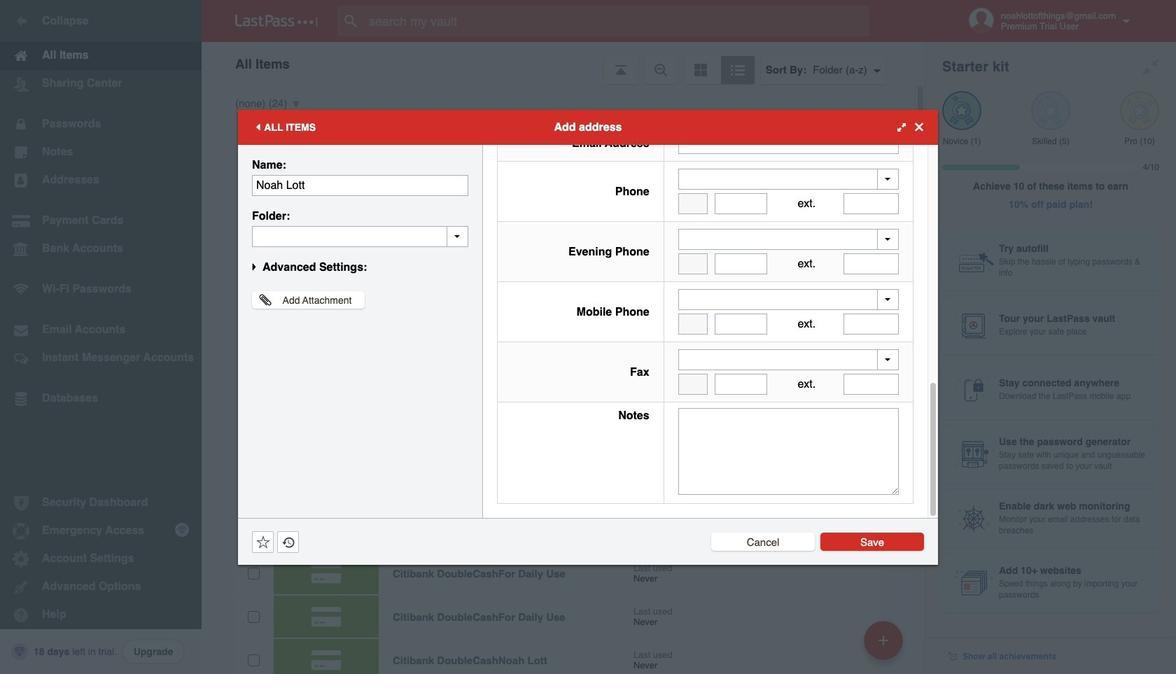 Task type: describe. For each thing, give the bounding box(es) containing it.
lastpass image
[[235, 15, 318, 27]]

Search search field
[[338, 6, 897, 36]]



Task type: locate. For each thing, give the bounding box(es) containing it.
None text field
[[678, 133, 899, 154], [252, 175, 469, 196], [715, 193, 768, 214], [844, 193, 899, 214], [252, 226, 469, 247], [678, 254, 708, 275], [715, 254, 768, 275], [678, 314, 708, 335], [844, 314, 899, 335], [678, 374, 708, 395], [844, 374, 899, 395], [678, 408, 899, 495], [678, 133, 899, 154], [252, 175, 469, 196], [715, 193, 768, 214], [844, 193, 899, 214], [252, 226, 469, 247], [678, 254, 708, 275], [715, 254, 768, 275], [678, 314, 708, 335], [844, 314, 899, 335], [678, 374, 708, 395], [844, 374, 899, 395], [678, 408, 899, 495]]

main navigation navigation
[[0, 0, 202, 675]]

None text field
[[678, 193, 708, 214], [844, 254, 899, 275], [715, 314, 768, 335], [715, 374, 768, 395], [678, 193, 708, 214], [844, 254, 899, 275], [715, 314, 768, 335], [715, 374, 768, 395]]

vault options navigation
[[202, 42, 926, 84]]

new item image
[[879, 636, 889, 645]]

new item navigation
[[859, 617, 912, 675]]

search my vault text field
[[338, 6, 897, 36]]

dialog
[[238, 0, 939, 565]]



